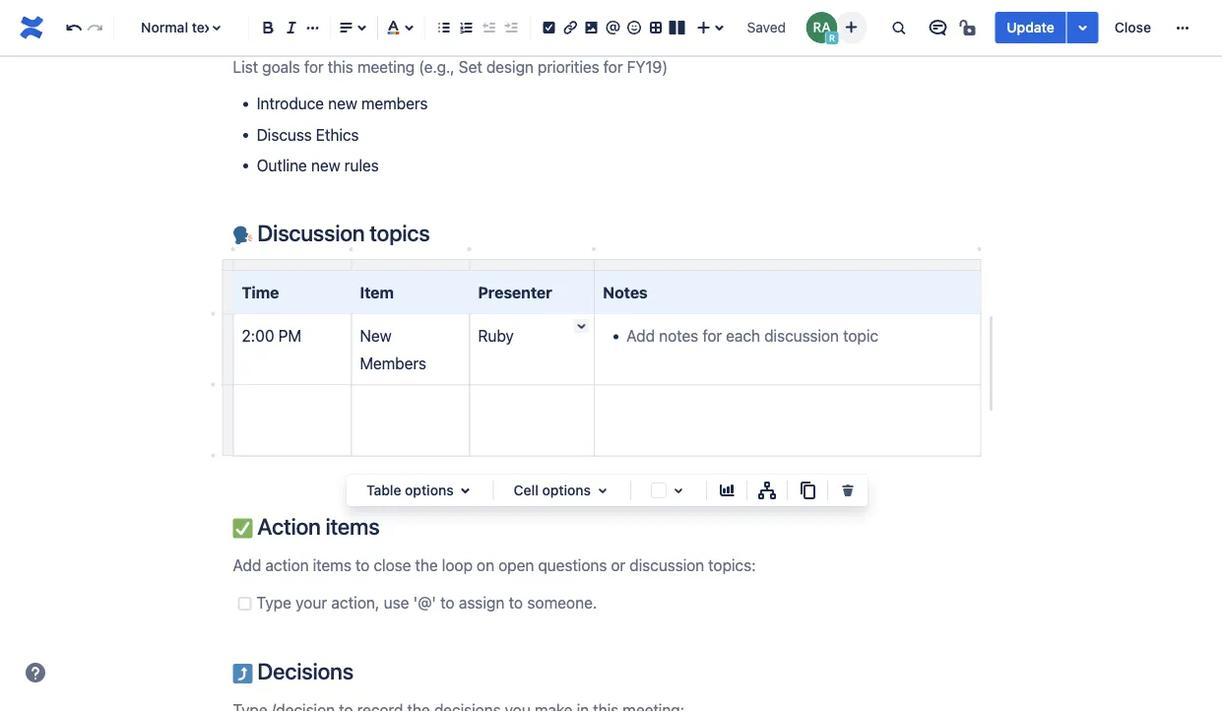 Task type: describe. For each thing, give the bounding box(es) containing it.
presenter
[[478, 283, 553, 302]]

topics
[[370, 219, 430, 246]]

invite to edit image
[[840, 15, 863, 39]]

expand dropdown menu image for cell options
[[591, 479, 615, 502]]

options for table options
[[405, 482, 454, 499]]

mention image
[[601, 16, 625, 39]]

help image
[[24, 661, 47, 685]]

ruby anderson image
[[806, 12, 838, 43]]

find and replace image
[[887, 16, 911, 39]]

comment icon image
[[926, 16, 950, 39]]

notes
[[603, 283, 648, 302]]

table options
[[367, 482, 454, 499]]

options for cell options
[[542, 482, 591, 499]]

ethics
[[316, 125, 359, 144]]

more image
[[1172, 16, 1195, 39]]

action
[[258, 513, 321, 539]]

indent tab image
[[499, 16, 523, 39]]

new for outline
[[311, 156, 340, 175]]

add image, video, or file image
[[580, 16, 604, 39]]

editable content region
[[201, 0, 1013, 712]]

emoji image
[[623, 16, 646, 39]]

new members
[[360, 327, 427, 372]]

cell background image
[[667, 479, 691, 502]]

pm
[[278, 327, 301, 345]]

italic ⌘i image
[[280, 16, 303, 39]]

outline new rules
[[257, 156, 379, 175]]

discussion
[[258, 219, 365, 246]]

update
[[1007, 19, 1055, 35]]

normal text
[[141, 19, 217, 35]]

text
[[192, 19, 217, 35]]

bold ⌘b image
[[257, 16, 280, 39]]

link image
[[559, 16, 582, 39]]

members
[[362, 94, 428, 113]]

expand dropdown menu image for table options
[[454, 479, 477, 502]]

close button
[[1103, 12, 1164, 43]]

normal text button
[[122, 6, 240, 49]]

action items
[[253, 513, 380, 539]]

discuss ethics
[[257, 125, 359, 144]]

table image
[[644, 16, 668, 39]]

introduce new members
[[257, 94, 428, 113]]



Task type: locate. For each thing, give the bounding box(es) containing it.
options right the table
[[405, 482, 454, 499]]

members
[[360, 354, 427, 372]]

undo ⌘z image
[[62, 16, 85, 39]]

copy image
[[796, 479, 820, 502]]

bullet list ⌘⇧8 image
[[432, 16, 456, 39]]

remove image
[[836, 479, 860, 502]]

cell options
[[514, 482, 591, 499]]

new up ethics
[[328, 94, 357, 113]]

2:00 pm
[[242, 327, 301, 345]]

options right the cell
[[542, 482, 591, 499]]

2 expand dropdown menu image from the left
[[591, 479, 615, 502]]

item
[[360, 283, 394, 302]]

1 vertical spatial new
[[311, 156, 340, 175]]

1 horizontal spatial options
[[542, 482, 591, 499]]

expand dropdown menu image left the cell
[[454, 479, 477, 502]]

more formatting image
[[301, 16, 325, 39]]

outdent ⇧tab image
[[477, 16, 501, 39]]

0 horizontal spatial options
[[405, 482, 454, 499]]

redo ⌘⇧z image
[[83, 16, 107, 39]]

options
[[405, 482, 454, 499], [542, 482, 591, 499]]

outline
[[257, 156, 307, 175]]

0 horizontal spatial expand dropdown menu image
[[454, 479, 477, 502]]

2 options from the left
[[542, 482, 591, 499]]

1 expand dropdown menu image from the left
[[454, 479, 477, 502]]

cell
[[514, 482, 539, 499]]

items
[[326, 513, 380, 539]]

numbered list ⌘⇧7 image
[[455, 16, 478, 39]]

decisions
[[253, 658, 354, 685]]

chart image
[[715, 479, 739, 502]]

new
[[360, 327, 392, 345]]

adjust update settings image
[[1072, 16, 1095, 39]]

1 options from the left
[[405, 482, 454, 499]]

expand dropdown menu image
[[454, 479, 477, 502], [591, 479, 615, 502]]

cell options button
[[502, 479, 623, 502]]

time
[[242, 283, 279, 302]]

new
[[328, 94, 357, 113], [311, 156, 340, 175]]

confluence image
[[16, 12, 47, 43], [16, 12, 47, 43]]

manage connected data image
[[756, 479, 779, 502]]

action item image
[[537, 16, 561, 39]]

:arrow_heading_up: image
[[233, 664, 253, 684], [233, 664, 253, 684]]

options inside dropdown button
[[405, 482, 454, 499]]

table
[[367, 482, 401, 499]]

align left image
[[335, 16, 358, 39]]

1 horizontal spatial expand dropdown menu image
[[591, 479, 615, 502]]

layouts image
[[666, 16, 689, 39]]

no restrictions image
[[958, 16, 982, 39]]

new for introduce
[[328, 94, 357, 113]]

2:00
[[242, 327, 274, 345]]

table options button
[[355, 479, 485, 502]]

rules
[[345, 156, 379, 175]]

introduce
[[257, 94, 324, 113]]

:speaking_head: image
[[233, 225, 253, 245]]

ruby
[[478, 327, 514, 345]]

normal
[[141, 19, 188, 35]]

:speaking_head: image
[[233, 225, 253, 245]]

0 vertical spatial new
[[328, 94, 357, 113]]

new down ethics
[[311, 156, 340, 175]]

discuss
[[257, 125, 312, 144]]

expand dropdown menu image left cell background image
[[591, 479, 615, 502]]

options inside dropdown button
[[542, 482, 591, 499]]

discussion topics
[[253, 219, 430, 246]]

close
[[1115, 19, 1152, 35]]

:white_check_mark: image
[[233, 519, 253, 538], [233, 519, 253, 538]]

saved
[[747, 19, 786, 35]]

update button
[[995, 12, 1067, 43]]



Task type: vqa. For each thing, say whether or not it's contained in the screenshot.
2nd space from the right
no



